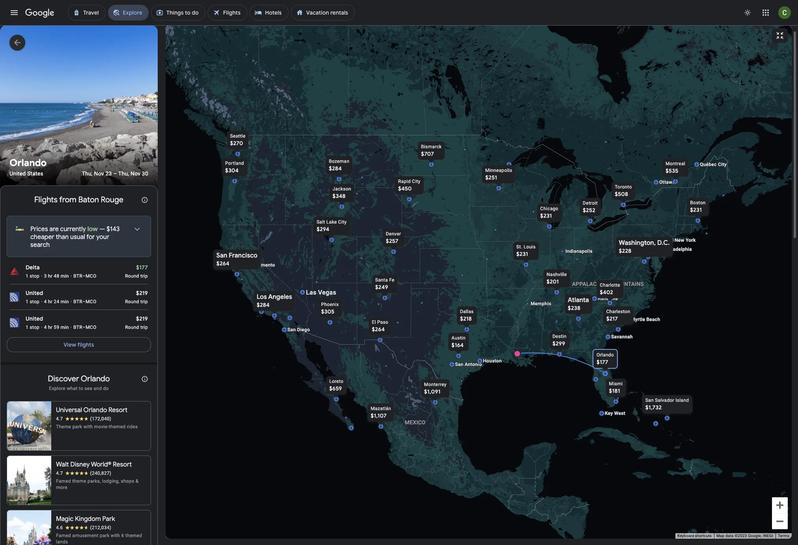Task type: locate. For each thing, give the bounding box(es) containing it.
2 btr – mco from the top
[[73, 299, 96, 305]]

(240,827)
[[90, 471, 111, 476]]

2  image from the top
[[71, 299, 72, 305]]

0 vertical spatial 1
[[26, 273, 28, 279]]

0 vertical spatial min
[[61, 273, 69, 279]]

1 vertical spatial $284
[[257, 302, 270, 309]]

1 stop for 3 hr 48 min
[[26, 273, 39, 279]]

btr up view flights
[[73, 325, 82, 330]]

0 vertical spatial trip
[[141, 273, 148, 279]]

707 US dollars text field
[[421, 150, 434, 157]]

hr left 59
[[48, 325, 53, 330]]

4.7 out of 5 stars from 172,040 reviews image
[[56, 416, 111, 422]]

$238
[[568, 305, 581, 312]]

round down 219 us dollars text field
[[125, 325, 139, 330]]

hr for 48
[[48, 273, 53, 279]]

keyboard shortcuts button
[[678, 534, 712, 539]]

– right 24
[[82, 299, 86, 305]]

0 vertical spatial btr
[[73, 273, 82, 279]]

myrtle beach
[[631, 317, 661, 322]]

1 vertical spatial city
[[412, 179, 421, 184]]

251 US dollars text field
[[486, 174, 497, 181]]

appalachian
[[573, 281, 611, 287]]

$177 inside $177 round trip
[[136, 264, 148, 271]]

2 1 from the top
[[26, 299, 28, 305]]

1 vertical spatial  image
[[71, 299, 72, 305]]

264 us dollars text field down el
[[372, 326, 385, 333]]

2 vertical spatial btr
[[73, 325, 82, 330]]

1 vertical spatial btr
[[73, 299, 82, 305]]

min right 24
[[61, 299, 69, 305]]

round down $177 text box
[[125, 273, 139, 279]]

 image right 48 on the left of the page
[[71, 273, 72, 279]]

map region
[[124, 0, 799, 540]]

orlando up (172,040)
[[84, 406, 107, 414]]

1 horizontal spatial $231
[[541, 212, 552, 219]]

1 vertical spatial 4.7
[[56, 471, 63, 476]]

4.7 up theme at the bottom left
[[56, 416, 63, 422]]

1 vertical spatial famed
[[56, 533, 71, 539]]

city for rapid city $450
[[412, 179, 421, 184]]

san left francisco
[[217, 252, 227, 260]]

1 btr from the top
[[73, 273, 82, 279]]

2 vertical spatial 1 stop
[[26, 325, 39, 330]]

city right rapid
[[412, 179, 421, 184]]

denver $257
[[386, 231, 402, 245]]

0 vertical spatial $219 round trip
[[125, 290, 148, 305]]

1 stop down delta
[[26, 273, 39, 279]]

nov left 23
[[94, 170, 104, 177]]

1 horizontal spatial with
[[111, 533, 120, 539]]

0 vertical spatial round
[[125, 273, 139, 279]]

btr right 48 on the left of the page
[[73, 273, 82, 279]]

english (united states) button
[[20, 530, 100, 542]]

1 horizontal spatial park
[[100, 533, 110, 539]]

themed right 6
[[126, 533, 142, 539]]

1 vertical spatial 4
[[44, 325, 47, 330]]

1 for 3 hr 48 min
[[26, 273, 28, 279]]

btr
[[73, 273, 82, 279], [73, 299, 82, 305], [73, 325, 82, 330]]

450 US dollars text field
[[398, 185, 412, 192]]

park down (212,034)
[[100, 533, 110, 539]]

orlando up 177 us dollars text field
[[597, 352, 614, 358]]

1 left 4 hr 59 min
[[26, 325, 28, 330]]

city right québec
[[719, 162, 727, 167]]

1 vertical spatial 264 us dollars text field
[[372, 326, 385, 333]]

beach
[[647, 317, 661, 322]]

0 vertical spatial park
[[73, 424, 82, 430]]

1 4.7 from the top
[[56, 416, 63, 422]]

$219 down $177 round trip
[[136, 290, 148, 297]]

magic kingdom park
[[56, 515, 115, 523]]

257 US dollars text field
[[386, 238, 399, 245]]

2 vertical spatial btr – mco
[[73, 325, 96, 330]]

explore
[[49, 386, 66, 391]]

$219 round trip
[[125, 290, 148, 305], [125, 315, 148, 330]]

2 famed from the top
[[56, 533, 71, 539]]

2 vertical spatial mco
[[86, 325, 96, 330]]

0 vertical spatial stop
[[30, 273, 39, 279]]

with
[[84, 424, 93, 430], [111, 533, 120, 539]]

0 vertical spatial 1 stop
[[26, 273, 39, 279]]

238 US dollars text field
[[568, 305, 581, 312]]

city inside "rapid city $450"
[[412, 179, 421, 184]]

231 US dollars text field
[[691, 206, 702, 213]]

1 vertical spatial united
[[26, 290, 43, 297]]

0 horizontal spatial $231
[[517, 251, 529, 258]]

trip down $219 text field
[[141, 299, 148, 305]]

2 vertical spatial stop
[[30, 325, 39, 330]]

1 vertical spatial themed
[[126, 533, 142, 539]]

angeles
[[268, 293, 292, 301]]

$231 down st.
[[517, 251, 529, 258]]

1 vertical spatial united image
[[10, 318, 19, 327]]

1 1 from the top
[[26, 273, 28, 279]]

0 vertical spatial mco
[[86, 273, 96, 279]]

austin $164
[[452, 335, 466, 349]]

0 vertical spatial 231 us dollars text field
[[541, 212, 552, 219]]

hr right 3
[[48, 273, 53, 279]]

seattle $270
[[230, 133, 246, 147]]

rides
[[127, 424, 138, 430]]

1 mco from the top
[[86, 273, 96, 279]]

charleston $217
[[607, 309, 631, 322]]

btr – mco right 24
[[73, 299, 96, 305]]

btr – mco up flights
[[73, 325, 96, 330]]

1 horizontal spatial 264 us dollars text field
[[372, 326, 385, 333]]

toronto $508
[[615, 184, 633, 198]]

$231 down boston
[[691, 206, 702, 213]]

4.7 down walt
[[56, 471, 63, 476]]

mco right 48 on the left of the page
[[86, 273, 96, 279]]

1  image from the top
[[71, 273, 72, 279]]

$252
[[583, 207, 596, 214]]

$264 down el
[[372, 326, 385, 333]]

1 vertical spatial 1
[[26, 299, 28, 305]]

0 vertical spatial united image
[[10, 292, 19, 302]]

1 left 4 hr 24 min at the left bottom of the page
[[26, 299, 28, 305]]

0 vertical spatial $219
[[136, 290, 148, 297]]

$264 inside el paso $264
[[372, 326, 385, 333]]

228 US dollars text field
[[619, 247, 632, 255]]

$1,107
[[371, 412, 387, 420]]

new york
[[675, 238, 696, 243]]

resort up shops
[[113, 461, 132, 469]]

than
[[56, 233, 69, 241]]

city right lake
[[338, 219, 347, 225]]

$219 down $219 text field
[[136, 315, 148, 322]]

$264 inside san francisco $264
[[217, 260, 230, 267]]

1 horizontal spatial thu,
[[118, 170, 129, 177]]

1 stop from the top
[[30, 273, 39, 279]]

2 horizontal spatial city
[[719, 162, 727, 167]]

264 US dollars text field
[[217, 260, 230, 267], [372, 326, 385, 333]]

$219 round trip down $219 text field
[[125, 315, 148, 330]]

1 nov from the left
[[94, 170, 104, 177]]

$231 for chicago $231
[[541, 212, 552, 219]]

nov left 30
[[131, 170, 141, 177]]

victoria
[[232, 140, 249, 146]]

1 united image from the top
[[10, 292, 19, 302]]

1 vertical spatial $219 round trip
[[125, 315, 148, 330]]

– right 48 on the left of the page
[[82, 273, 86, 279]]

stop left 4 hr 59 min
[[30, 325, 39, 330]]

(212,034)
[[90, 525, 111, 531]]

portland $304
[[225, 161, 244, 174]]

1 horizontal spatial city
[[412, 179, 421, 184]]

0 vertical spatial $177
[[136, 264, 148, 271]]

d.c.
[[658, 239, 670, 247]]

btr right 24
[[73, 299, 82, 305]]

with left 6
[[111, 533, 120, 539]]

$219 for 4 hr 24 min
[[136, 290, 148, 297]]

united image
[[10, 292, 19, 302], [10, 318, 19, 327]]

3 mco from the top
[[86, 325, 96, 330]]

orlando up united states on the top left of page
[[9, 157, 47, 169]]

$219 round trip for 4 hr 59 min
[[125, 315, 148, 330]]

1 stop for 4 hr 24 min
[[26, 299, 39, 305]]

0 horizontal spatial $177
[[136, 264, 148, 271]]

parks,
[[88, 479, 101, 484]]

montreal $535
[[666, 161, 686, 174]]

more details image
[[128, 220, 147, 239]]

0 vertical spatial $284
[[329, 165, 342, 172]]

0 vertical spatial hr
[[48, 273, 53, 279]]

1 btr – mco from the top
[[73, 273, 96, 279]]

see
[[85, 386, 92, 391]]

0 vertical spatial 4.7
[[56, 416, 63, 422]]

219 US dollars text field
[[136, 290, 148, 297]]

4.6 out of 5 stars from 212,034 reviews image
[[56, 525, 111, 531]]

1 round from the top
[[125, 273, 139, 279]]

$264 for el
[[372, 326, 385, 333]]

299 US dollars text field
[[553, 340, 566, 347]]

houston
[[483, 358, 502, 364]]

$231 down chicago
[[541, 212, 552, 219]]

mco right 24
[[86, 299, 96, 305]]

park down 4.7 out of 5 stars from 172,040 reviews image
[[73, 424, 82, 430]]

$284 down bozeman
[[329, 165, 342, 172]]

boston
[[691, 200, 706, 206]]

3 1 stop from the top
[[26, 325, 39, 330]]

park
[[102, 515, 115, 523]]

minneapolis $251
[[486, 168, 513, 181]]

231 us dollars text field down chicago
[[541, 212, 552, 219]]

1 4 from the top
[[44, 299, 47, 305]]

united
[[9, 170, 26, 177], [26, 290, 43, 297], [26, 315, 43, 322]]

thu, right 23
[[118, 170, 129, 177]]

san up $1,732
[[646, 398, 654, 403]]

$264 down francisco
[[217, 260, 230, 267]]

salt
[[317, 219, 325, 225]]

orlando
[[9, 157, 47, 169], [597, 352, 614, 358], [81, 374, 110, 384], [84, 406, 107, 414]]

1 min from the top
[[61, 273, 69, 279]]

264 us dollars text field down francisco
[[217, 260, 230, 267]]

round down $219 text field
[[125, 299, 139, 305]]

view flights
[[64, 341, 94, 348]]

231 us dollars text field down st.
[[517, 251, 529, 258]]

famed up lands
[[56, 533, 71, 539]]

 image for united
[[71, 299, 72, 305]]

$1,732
[[646, 404, 662, 411]]

detroit
[[583, 200, 598, 206]]

2 horizontal spatial $231
[[691, 206, 702, 213]]

2 vertical spatial round
[[125, 325, 139, 330]]

0 horizontal spatial $264
[[217, 260, 230, 267]]

famed for walt
[[56, 479, 71, 484]]

san inside san salvador island $1,732
[[646, 398, 654, 403]]

currently
[[60, 225, 86, 233]]

1 vertical spatial trip
[[141, 299, 148, 305]]

round for 3 hr 48 min
[[125, 273, 139, 279]]

4.7 for walt disney world® resort
[[56, 471, 63, 476]]

 image
[[71, 273, 72, 279], [71, 299, 72, 305]]

219 US dollars text field
[[136, 315, 148, 322]]

themed inside famed amusement park with 6 themed lands
[[126, 533, 142, 539]]

2 4 from the top
[[44, 325, 47, 330]]

0 vertical spatial $264
[[217, 260, 230, 267]]

san
[[217, 252, 227, 260], [288, 327, 296, 333], [455, 362, 464, 367], [646, 398, 654, 403]]

659 US dollars text field
[[330, 385, 342, 392]]

san left diego
[[288, 327, 296, 333]]

1 vertical spatial 231 us dollars text field
[[517, 251, 529, 258]]

– up flights
[[82, 325, 86, 330]]

stop for 4 hr 59 min
[[30, 325, 39, 330]]

round inside $177 round trip
[[125, 273, 139, 279]]

themed left 'rides'
[[109, 424, 126, 430]]

$219 for 4 hr 59 min
[[136, 315, 148, 322]]

304 US dollars text field
[[225, 167, 239, 174]]

inegi
[[764, 534, 774, 538]]

1 down delta
[[26, 273, 28, 279]]

minneapolis
[[486, 168, 513, 173]]

3 trip from the top
[[141, 325, 148, 330]]

2 vertical spatial trip
[[141, 325, 148, 330]]

0 horizontal spatial city
[[338, 219, 347, 225]]

2 $219 from the top
[[136, 315, 148, 322]]

dallas $218
[[460, 309, 474, 322]]

2 stop from the top
[[30, 299, 39, 305]]

4 left 59
[[44, 325, 47, 330]]

1 stop for 4 hr 59 min
[[26, 325, 39, 330]]

1 vertical spatial hr
[[48, 299, 53, 305]]

to
[[79, 386, 83, 391]]

min for 4 hr 59 min
[[61, 325, 69, 330]]

1 stop left 4 hr 59 min
[[26, 325, 39, 330]]

philadelphia
[[665, 247, 693, 252]]

2 hr from the top
[[48, 299, 53, 305]]

1 $219 from the top
[[136, 290, 148, 297]]

1 trip from the top
[[141, 273, 148, 279]]

2 vertical spatial city
[[338, 219, 347, 225]]

1 horizontal spatial 231 us dollars text field
[[541, 212, 552, 219]]

san for diego
[[288, 327, 296, 333]]

stop down delta
[[30, 273, 39, 279]]

0 horizontal spatial with
[[84, 424, 93, 430]]

0 horizontal spatial nov
[[94, 170, 104, 177]]

charleston
[[607, 309, 631, 315]]

$219 round trip up 219 us dollars text field
[[125, 290, 148, 305]]

1 vertical spatial with
[[111, 533, 120, 539]]

0 vertical spatial city
[[719, 162, 727, 167]]

st. louis $231
[[517, 244, 536, 258]]

min right 48 on the left of the page
[[61, 273, 69, 279]]

memphis
[[531, 301, 552, 307]]

48
[[54, 273, 59, 279]]

min right 59
[[61, 325, 69, 330]]

0 vertical spatial  image
[[71, 273, 72, 279]]

0 horizontal spatial thu,
[[82, 170, 93, 177]]

217 US dollars text field
[[607, 315, 618, 322]]

famed inside famed amusement park with 6 themed lands
[[56, 533, 71, 539]]

park inside famed amusement park with 6 themed lands
[[100, 533, 110, 539]]

2 4.7 from the top
[[56, 471, 63, 476]]

24
[[54, 299, 59, 305]]

2 min from the top
[[61, 299, 69, 305]]

mco for 3 hr 48 min
[[86, 273, 96, 279]]

1 vertical spatial 1 stop
[[26, 299, 39, 305]]

delta
[[26, 264, 40, 271]]

0 horizontal spatial 264 us dollars text field
[[217, 260, 230, 267]]

1 horizontal spatial $264
[[372, 326, 385, 333]]

1 $219 round trip from the top
[[125, 290, 148, 305]]

1 vertical spatial $219
[[136, 315, 148, 322]]

1 vertical spatial park
[[100, 533, 110, 539]]

trip down 219 us dollars text field
[[141, 325, 148, 330]]

2 $219 round trip from the top
[[125, 315, 148, 330]]

0 vertical spatial btr – mco
[[73, 273, 96, 279]]

san inside san francisco $264
[[217, 252, 227, 260]]

1 vertical spatial stop
[[30, 299, 39, 305]]

trip inside $177 round trip
[[141, 273, 148, 279]]

park
[[73, 424, 82, 430], [100, 533, 110, 539]]

0 vertical spatial 4
[[44, 299, 47, 305]]

2 vertical spatial hr
[[48, 325, 53, 330]]

famed up more
[[56, 479, 71, 484]]

keyboard shortcuts
[[678, 534, 712, 538]]

trip down $177 text box
[[141, 273, 148, 279]]

thu, left 23
[[82, 170, 93, 177]]

535 US dollars text field
[[666, 167, 679, 174]]

and
[[94, 386, 102, 391]]

view smaller map image
[[776, 31, 785, 40]]

navigate back image
[[9, 35, 25, 51]]

– for 4 hr 59 min
[[82, 325, 86, 330]]

famed for magic
[[56, 533, 71, 539]]

1 vertical spatial btr – mco
[[73, 299, 96, 305]]

stop left 4 hr 24 min at the left bottom of the page
[[30, 299, 39, 305]]

3 stop from the top
[[30, 325, 39, 330]]

2 btr from the top
[[73, 299, 82, 305]]

key
[[605, 411, 613, 416]]

0 vertical spatial 264 us dollars text field
[[217, 260, 230, 267]]

states)
[[75, 532, 93, 539]]

with inside famed amusement park with 6 themed lands
[[111, 533, 120, 539]]

0 horizontal spatial park
[[73, 424, 82, 430]]

 image right 24
[[71, 299, 72, 305]]

with down 4.7 out of 5 stars from 172,040 reviews image
[[84, 424, 93, 430]]

mexico
[[405, 420, 426, 426]]

terms
[[779, 534, 790, 538]]

1 1 stop from the top
[[26, 273, 39, 279]]

1 horizontal spatial $284
[[329, 165, 342, 172]]

2 vertical spatial united
[[26, 315, 43, 322]]

2 1 stop from the top
[[26, 299, 39, 305]]

salvador
[[656, 398, 675, 403]]

1 vertical spatial $177
[[597, 359, 609, 366]]

231 US dollars text field
[[541, 212, 552, 219], [517, 251, 529, 258]]

– right 23
[[113, 170, 117, 177]]

movie-
[[94, 424, 109, 430]]

2 mco from the top
[[86, 299, 96, 305]]

1 vertical spatial min
[[61, 299, 69, 305]]

1091 US dollars text field
[[424, 388, 441, 395]]

los angeles $284
[[257, 293, 292, 309]]

louis
[[524, 244, 536, 250]]

btr for 3 hr 48 min
[[73, 273, 82, 279]]

about these results image
[[135, 370, 154, 389]]

san for antonio
[[455, 362, 464, 367]]

$1,091
[[424, 388, 441, 395]]

1 vertical spatial $264
[[372, 326, 385, 333]]

btr – mco for 4 hr 59 min
[[73, 325, 96, 330]]

dallas
[[460, 309, 474, 315]]

2 united image from the top
[[10, 318, 19, 327]]

0 horizontal spatial $284
[[257, 302, 270, 309]]

0 horizontal spatial 231 us dollars text field
[[517, 251, 529, 258]]

177 US dollars text field
[[136, 264, 148, 271]]

2 round from the top
[[125, 299, 139, 305]]

3 hr from the top
[[48, 325, 53, 330]]

0 vertical spatial with
[[84, 424, 93, 430]]

1 hr from the top
[[48, 273, 53, 279]]

las vegas
[[306, 289, 337, 296]]

1 vertical spatial resort
[[113, 461, 132, 469]]

stop for 3 hr 48 min
[[30, 273, 39, 279]]

1 horizontal spatial $177
[[597, 359, 609, 366]]

0 vertical spatial famed
[[56, 479, 71, 484]]

mco up flights
[[86, 325, 96, 330]]

2 vertical spatial min
[[61, 325, 69, 330]]

lake
[[327, 219, 337, 225]]

btr – mco right 48 on the left of the page
[[73, 273, 96, 279]]

$231 inside chicago $231
[[541, 212, 552, 219]]

1 for 4 hr 24 min
[[26, 299, 28, 305]]

$231 inside boston $231
[[691, 206, 702, 213]]

1 horizontal spatial nov
[[131, 170, 141, 177]]

 image
[[71, 324, 72, 331]]

1 stop left 4 hr 24 min at the left bottom of the page
[[26, 299, 39, 305]]

3 min from the top
[[61, 325, 69, 330]]

loading results progress bar
[[0, 25, 799, 27]]

3 round from the top
[[125, 325, 139, 330]]

$284 down 'los'
[[257, 302, 270, 309]]

2 trip from the top
[[141, 299, 148, 305]]

nov
[[94, 170, 104, 177], [131, 170, 141, 177]]

famed inside the famed theme parks, lodging, shops & more
[[56, 479, 71, 484]]

resort up (172,040)
[[109, 406, 128, 414]]

$264 for san
[[217, 260, 230, 267]]

san left the antonio
[[455, 362, 464, 367]]

btr – mco for 3 hr 48 min
[[73, 273, 96, 279]]

3 btr – mco from the top
[[73, 325, 96, 330]]

las
[[306, 289, 317, 296]]

hr left 24
[[48, 299, 53, 305]]

$348
[[333, 193, 346, 200]]

appalachian mountains
[[573, 281, 645, 287]]

from
[[59, 195, 77, 205]]

seattle
[[230, 133, 246, 139]]

1 vertical spatial round
[[125, 299, 139, 305]]

3 btr from the top
[[73, 325, 82, 330]]

264 us dollars text field for san
[[217, 260, 230, 267]]

1 vertical spatial mco
[[86, 299, 96, 305]]

btr – mco for 4 hr 24 min
[[73, 299, 96, 305]]

map
[[717, 534, 725, 538]]

294 US dollars text field
[[317, 226, 330, 233]]

4 left 24
[[44, 299, 47, 305]]

for
[[87, 233, 95, 241]]

more
[[56, 485, 67, 490]]

$177
[[136, 264, 148, 271], [597, 359, 609, 366]]

3 1 from the top
[[26, 325, 28, 330]]

23
[[106, 170, 112, 177]]

detroit $252
[[583, 200, 598, 214]]

264 us dollars text field for el
[[372, 326, 385, 333]]

$219
[[136, 290, 148, 297], [136, 315, 148, 322]]

1 famed from the top
[[56, 479, 71, 484]]

2 vertical spatial 1
[[26, 325, 28, 330]]

round for 4 hr 59 min
[[125, 325, 139, 330]]



Task type: vqa. For each thing, say whether or not it's contained in the screenshot.


Task type: describe. For each thing, give the bounding box(es) containing it.
google,
[[749, 534, 763, 538]]

united image for 4 hr 24 min
[[10, 292, 19, 302]]

santa
[[376, 277, 388, 283]]

$231 for boston $231
[[691, 206, 702, 213]]

flights
[[34, 195, 58, 205]]

san for francisco
[[217, 252, 227, 260]]

3 hr 48 min
[[44, 273, 69, 279]]

orlando inside map region
[[597, 352, 614, 358]]

round for 4 hr 24 min
[[125, 299, 139, 305]]

$201
[[547, 278, 559, 285]]

30
[[142, 170, 148, 177]]

washington, d.c. $228
[[619, 239, 670, 255]]

hr for 24
[[48, 299, 53, 305]]

$294
[[317, 226, 330, 233]]

lodging,
[[102, 479, 120, 484]]

284 US dollars text field
[[329, 165, 342, 172]]

famed theme parks, lodging, shops & more
[[56, 479, 139, 490]]

$535
[[666, 167, 679, 174]]

kingdom
[[75, 515, 101, 523]]

– for 4 hr 24 min
[[82, 299, 86, 305]]

indianapolis
[[566, 249, 593, 254]]

$164
[[452, 342, 464, 349]]

states
[[27, 170, 43, 177]]

$228
[[619, 247, 632, 255]]

201 US dollars text field
[[547, 278, 559, 285]]

island
[[676, 398, 690, 403]]

1107 US dollars text field
[[371, 412, 387, 420]]

boston $231
[[691, 200, 706, 213]]

savannah
[[612, 334, 633, 340]]

san salvador island $1,732
[[646, 398, 690, 411]]

252 US dollars text field
[[583, 207, 596, 214]]

305 US dollars text field
[[321, 308, 335, 315]]

508 US dollars text field
[[615, 191, 629, 198]]

sacramento
[[249, 262, 275, 268]]

bismarck $707
[[421, 144, 442, 157]]

$299
[[553, 340, 566, 347]]

about these results image
[[135, 191, 154, 209]]

magic
[[56, 515, 74, 523]]

key west
[[605, 411, 626, 416]]

min for 3 hr 48 min
[[61, 273, 69, 279]]

402 US dollars text field
[[600, 289, 614, 296]]

2 thu, from the left
[[118, 170, 129, 177]]

miami $181
[[610, 381, 623, 395]]

1 for 4 hr 59 min
[[26, 325, 28, 330]]

delta image
[[10, 267, 19, 276]]

hr for 59
[[48, 325, 53, 330]]

2 nov from the left
[[131, 170, 141, 177]]

4.7 for universal orlando resort
[[56, 416, 63, 422]]

trip for 3 hr 48 min
[[141, 273, 148, 279]]

 image for delta
[[71, 273, 72, 279]]

trip for 4 hr 59 min
[[141, 325, 148, 330]]

4.7 out of 5 stars from 240,827 reviews image
[[56, 470, 111, 477]]

united for 4 hr 24 min
[[26, 290, 43, 297]]

0 vertical spatial themed
[[109, 424, 126, 430]]

west
[[615, 411, 626, 416]]

(united
[[55, 532, 74, 539]]

– for 3 hr 48 min
[[82, 273, 86, 279]]

world®
[[91, 461, 111, 469]]

stop for 4 hr 24 min
[[30, 299, 39, 305]]

$219 round trip for 4 hr 24 min
[[125, 290, 148, 305]]

main menu image
[[9, 8, 19, 17]]

english
[[35, 532, 53, 539]]

destin
[[553, 334, 567, 339]]

btr for 4 hr 24 min
[[73, 299, 82, 305]]

francisco
[[229, 252, 258, 260]]

mco for 4 hr 24 min
[[86, 299, 96, 305]]

united image for 4 hr 59 min
[[10, 318, 19, 327]]

denver
[[386, 231, 402, 237]]

$177 inside orlando $177
[[597, 359, 609, 366]]

theme
[[72, 479, 86, 484]]

181 US dollars text field
[[610, 388, 621, 395]]

phoenix $305
[[321, 302, 339, 315]]

antonio
[[465, 362, 482, 367]]

asheville
[[598, 296, 619, 302]]

$143
[[107, 225, 120, 233]]

disney
[[70, 461, 90, 469]]

bozeman
[[329, 159, 350, 164]]

usd
[[121, 532, 132, 539]]

$257
[[386, 238, 399, 245]]

6
[[121, 533, 124, 539]]

0 vertical spatial resort
[[109, 406, 128, 414]]

$659
[[330, 385, 342, 392]]

rapid
[[398, 179, 411, 184]]

4 for 4 hr 24 min
[[44, 299, 47, 305]]

trip for 4 hr 24 min
[[141, 299, 148, 305]]

rapid city $450
[[398, 179, 421, 192]]

min for 4 hr 24 min
[[61, 299, 69, 305]]

québec city
[[700, 162, 727, 167]]

explore what to see and do
[[49, 386, 109, 391]]

change appearance image
[[739, 3, 758, 22]]

218 US dollars text field
[[460, 315, 472, 322]]

$284 inside los angeles $284
[[257, 302, 270, 309]]

348 US dollars text field
[[333, 193, 346, 200]]

ottawa
[[660, 180, 676, 185]]

map data ©2023 google, inegi
[[717, 534, 774, 538]]

thu, nov 23 – thu, nov 30
[[82, 170, 148, 177]]

do
[[103, 386, 109, 391]]

231 us dollars text field for louis
[[517, 251, 529, 258]]

$177 round trip
[[125, 264, 148, 279]]

$305
[[321, 308, 335, 315]]

bismarck
[[421, 144, 442, 150]]

san diego
[[288, 327, 310, 333]]

4 for 4 hr 59 min
[[44, 325, 47, 330]]

san for salvador
[[646, 398, 654, 403]]

chicago
[[541, 206, 559, 212]]

284 US dollars text field
[[257, 302, 270, 309]]

164 US dollars text field
[[452, 342, 464, 349]]

united states
[[9, 170, 43, 177]]

lands
[[56, 539, 68, 545]]

atlanta
[[568, 296, 590, 304]]

city for québec city
[[719, 162, 727, 167]]

theme park with movie-themed rides
[[56, 424, 138, 430]]

usd button
[[106, 530, 138, 542]]

1 thu, from the left
[[82, 170, 93, 177]]

myrtle
[[631, 317, 646, 322]]

270 US dollars text field
[[230, 140, 243, 147]]

orlando up and
[[81, 374, 110, 384]]

jackson $348
[[333, 186, 351, 200]]

mco for 4 hr 59 min
[[86, 325, 96, 330]]

231 us dollars text field for $231
[[541, 212, 552, 219]]

$181
[[610, 388, 621, 395]]

portland
[[225, 161, 244, 166]]

0 vertical spatial united
[[9, 170, 26, 177]]

jackson
[[333, 186, 351, 192]]

universal
[[56, 406, 82, 414]]

baton
[[78, 195, 99, 205]]

united for 4 hr 59 min
[[26, 315, 43, 322]]

$251
[[486, 174, 497, 181]]

$217
[[607, 315, 618, 322]]

amusement
[[72, 533, 99, 539]]

$284 inside bozeman $284
[[329, 165, 342, 172]]

$231 inside st. louis $231
[[517, 251, 529, 258]]

btr for 4 hr 59 min
[[73, 325, 82, 330]]

4 hr 59 min
[[44, 325, 69, 330]]

city inside salt lake city $294
[[338, 219, 347, 225]]

view
[[64, 341, 76, 348]]

terms link
[[779, 534, 790, 538]]

1732 US dollars text field
[[646, 404, 662, 411]]

249 US dollars text field
[[376, 284, 388, 291]]

177 US dollars text field
[[597, 359, 609, 366]]

fe
[[390, 277, 395, 283]]



